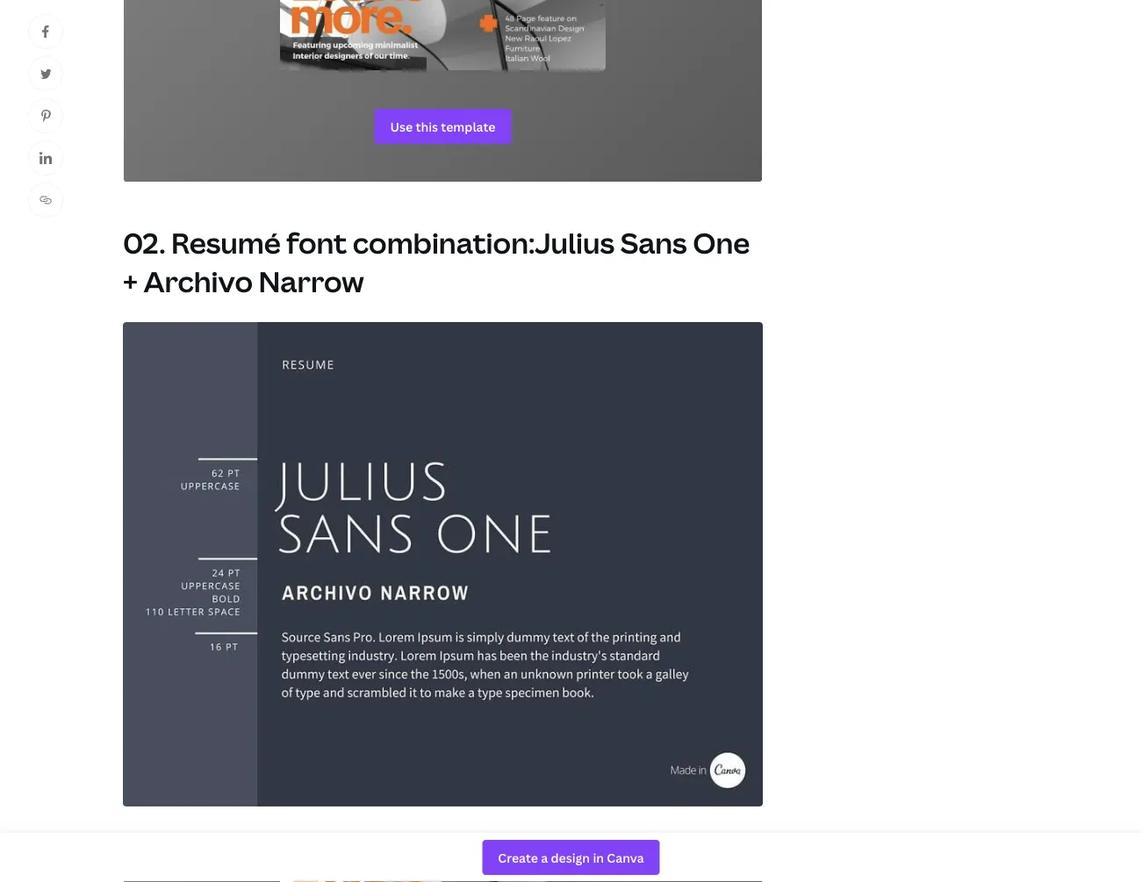 Task type: vqa. For each thing, say whether or not it's contained in the screenshot.
the top Archivo
yes



Task type: describe. For each thing, give the bounding box(es) containing it.
julius
[[123, 830, 164, 849]]

masculine
[[342, 852, 410, 871]]

combination:julius
[[353, 224, 615, 262]]

offers
[[234, 830, 274, 849]]

sans inside 02. resumé font combination:julius sans one + archivo narrow
[[620, 224, 687, 262]]

it
[[580, 830, 589, 849]]

its
[[396, 830, 412, 849]]

archivo inside 02. resumé font combination:julius sans one + archivo narrow
[[143, 262, 253, 300]]

02. resumé font combination:julius sans one + archivo narrow
[[123, 224, 750, 300]]

julius sans one
[[123, 830, 231, 849]]

great
[[604, 830, 639, 849]]

fine
[[289, 830, 314, 849]]

1 vertical spatial and
[[414, 852, 440, 871]]

resumé
[[171, 224, 281, 262]]

02.
[[123, 224, 165, 262]]

+
[[123, 262, 138, 300]]

geometric
[[443, 852, 512, 871]]

one inside 02. resumé font combination:julius sans one + archivo narrow
[[693, 224, 750, 262]]

2 a from the left
[[593, 830, 600, 849]]

makes
[[534, 830, 576, 849]]

against
[[225, 852, 273, 871]]

1 a from the left
[[278, 830, 285, 849]]

of
[[551, 852, 565, 871]]

0 horizontal spatial sans
[[167, 830, 200, 849]]

display
[[642, 830, 691, 849]]



Task type: locate. For each thing, give the bounding box(es) containing it.
a
[[278, 830, 285, 849], [593, 830, 600, 849]]

0 vertical spatial narrow
[[259, 262, 364, 300]]

one
[[693, 224, 750, 262], [203, 830, 231, 849]]

archivo narrow
[[569, 852, 676, 871]]

1 vertical spatial narrow
[[625, 852, 676, 871]]

1 horizontal spatial archivo
[[569, 852, 622, 871]]

broader
[[416, 830, 470, 849]]

and
[[367, 830, 392, 849], [414, 852, 440, 871]]

stroke,
[[318, 830, 363, 849]]

narrow
[[259, 262, 364, 300], [625, 852, 676, 871]]

0 vertical spatial archivo
[[143, 262, 253, 300]]

offsetting
[[123, 852, 191, 871]]

1 vertical spatial one
[[203, 830, 231, 849]]

the
[[277, 852, 299, 871]]

0 vertical spatial one
[[693, 224, 750, 262]]

0 horizontal spatial narrow
[[259, 262, 364, 300]]

style
[[515, 852, 548, 871]]

1 vertical spatial sans
[[167, 830, 200, 849]]

archivo down it
[[569, 852, 622, 871]]

sans
[[620, 224, 687, 262], [167, 830, 200, 849]]

offers a fine stroke, and its broader baseline makes it a great display font. offsetting well against the more masculine and geometric style of
[[123, 830, 727, 871]]

more
[[303, 852, 338, 871]]

and down 'broader'
[[414, 852, 440, 871]]

1 horizontal spatial one
[[693, 224, 750, 262]]

and up masculine
[[367, 830, 392, 849]]

0 horizontal spatial and
[[367, 830, 392, 849]]

narrow inside 02. resumé font combination:julius sans one + archivo narrow
[[259, 262, 364, 300]]

1 horizontal spatial and
[[414, 852, 440, 871]]

archivo right +
[[143, 262, 253, 300]]

1 horizontal spatial sans
[[620, 224, 687, 262]]

well
[[194, 852, 222, 871]]

0 vertical spatial sans
[[620, 224, 687, 262]]

0 horizontal spatial one
[[203, 830, 231, 849]]

font.
[[694, 830, 727, 849]]

0 horizontal spatial a
[[278, 830, 285, 849]]

0 vertical spatial and
[[367, 830, 392, 849]]

archivo
[[143, 262, 253, 300], [569, 852, 622, 871]]

1 horizontal spatial narrow
[[625, 852, 676, 871]]

baseline
[[474, 830, 530, 849]]

font
[[286, 224, 347, 262]]

1 horizontal spatial a
[[593, 830, 600, 849]]

0 horizontal spatial archivo
[[143, 262, 253, 300]]

1 vertical spatial archivo
[[569, 852, 622, 871]]

a left fine
[[278, 830, 285, 849]]

a right it
[[593, 830, 600, 849]]



